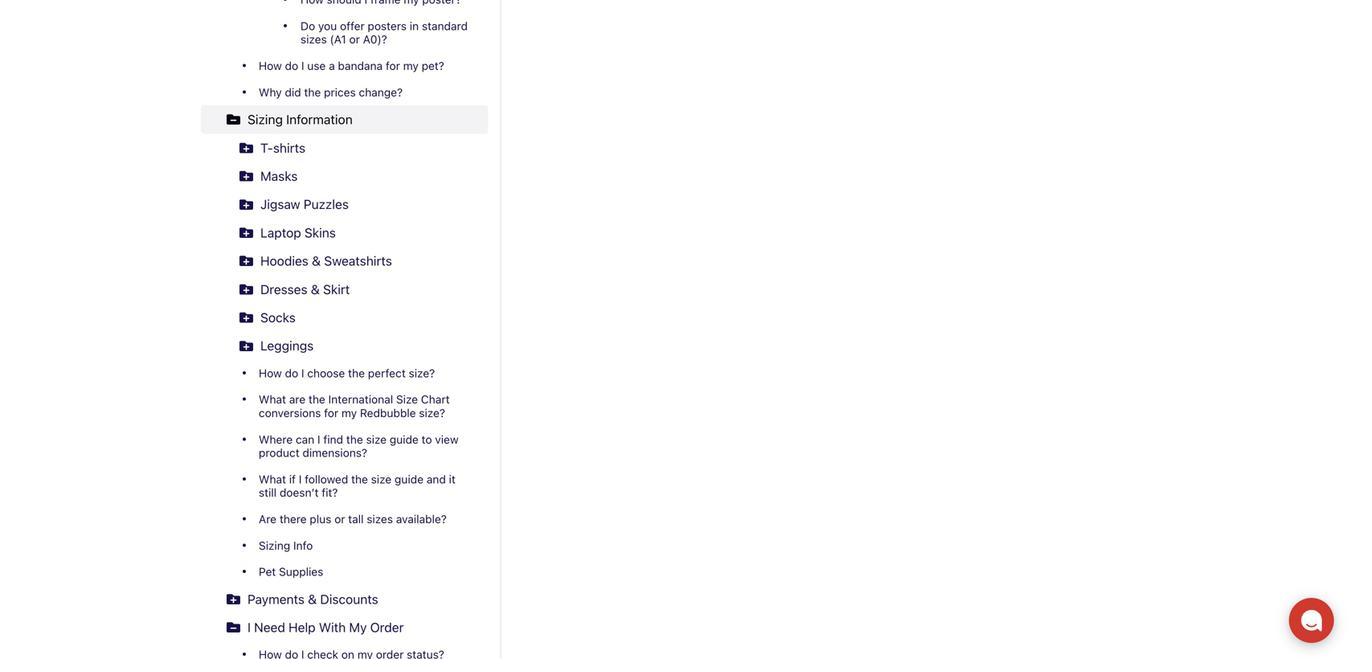 Task type: describe. For each thing, give the bounding box(es) containing it.
are
[[289, 393, 306, 406]]

dresses & skirt
[[260, 282, 350, 297]]

do for use
[[285, 59, 298, 72]]

what for what if i followed the size guide and it still doesn't fit?
[[259, 472, 286, 486]]

leggings link
[[201, 332, 488, 360]]

how do i choose the perfect size?
[[259, 366, 435, 380]]

pet supplies
[[259, 565, 323, 578]]

information
[[286, 112, 353, 127]]

do for choose
[[285, 366, 298, 380]]

sweatshirts
[[324, 253, 392, 269]]

pet?
[[422, 59, 444, 72]]

how do i use a bandana for my pet?
[[259, 59, 444, 72]]

how do i choose the perfect size? link
[[201, 360, 488, 386]]

size
[[396, 393, 418, 406]]

hoodies & sweatshirts link
[[201, 247, 488, 275]]

i for followed
[[299, 472, 302, 486]]

why
[[259, 85, 282, 99]]

discounts
[[320, 591, 378, 607]]

info
[[293, 539, 313, 552]]

where can i find the size guide to view product dimensions?
[[259, 433, 459, 459]]

payments
[[248, 591, 305, 607]]

i for find
[[317, 433, 320, 446]]

are there plus or tall sizes available?
[[259, 512, 447, 526]]

puzzles
[[304, 197, 349, 212]]

t-
[[260, 140, 273, 155]]

how for how do i choose the perfect size?
[[259, 366, 282, 380]]

and
[[427, 472, 446, 486]]

payments & discounts
[[248, 591, 378, 607]]

(a1
[[330, 33, 346, 46]]

sizing info link
[[201, 532, 488, 559]]

for inside how do i use a bandana for my pet? link
[[386, 59, 400, 72]]

view
[[435, 433, 459, 446]]

how do i use a bandana for my pet? link
[[201, 53, 488, 79]]

dresses
[[260, 282, 307, 297]]

with
[[319, 620, 346, 635]]

doesn't
[[280, 486, 319, 499]]

order
[[370, 620, 404, 635]]

standard
[[422, 19, 468, 32]]

plus
[[310, 512, 331, 526]]

the right did
[[304, 85, 321, 99]]

perfect
[[368, 366, 406, 380]]

supplies
[[279, 565, 323, 578]]

for inside what are the international size chart conversions for my redbubble size?
[[324, 406, 338, 420]]

laptop skins link
[[201, 219, 488, 247]]

available?
[[396, 512, 447, 526]]

the for choose
[[348, 366, 365, 380]]

& for payments
[[308, 591, 317, 607]]

masks link
[[201, 162, 488, 190]]

to
[[422, 433, 432, 446]]

can
[[296, 433, 314, 446]]

1 horizontal spatial my
[[403, 59, 419, 72]]

skins
[[305, 225, 336, 240]]

offer
[[340, 19, 365, 32]]

guide for and
[[395, 472, 424, 486]]

followed
[[305, 472, 348, 486]]

where
[[259, 433, 293, 446]]

what for what are the international size chart conversions for my redbubble size?
[[259, 393, 286, 406]]

find
[[323, 433, 343, 446]]

1 horizontal spatial sizes
[[367, 512, 393, 526]]

posters
[[368, 19, 407, 32]]

guide for to
[[390, 433, 419, 446]]

where can i find the size guide to view product dimensions? link
[[201, 426, 488, 466]]

why did the prices change?
[[259, 85, 403, 99]]

in
[[410, 19, 419, 32]]

choose
[[307, 366, 345, 380]]

did
[[285, 85, 301, 99]]

my
[[349, 620, 367, 635]]

what are the international size chart conversions for my redbubble size?
[[259, 393, 450, 420]]

or inside do you offer posters in standard sizes (a1 or a0)?
[[349, 33, 360, 46]]

dresses & skirt link
[[201, 275, 488, 303]]

if
[[289, 472, 296, 486]]

are
[[259, 512, 277, 526]]

bandana
[[338, 59, 383, 72]]

pet
[[259, 565, 276, 578]]

leggings
[[260, 338, 314, 353]]

you
[[318, 19, 337, 32]]

socks link
[[201, 303, 488, 332]]

dimensions?
[[303, 446, 367, 459]]

payments & discounts link
[[201, 585, 488, 613]]

the for find
[[346, 433, 363, 446]]

it
[[449, 472, 456, 486]]

what are the international size chart conversions for my redbubble size? link
[[201, 386, 488, 426]]

size? inside what are the international size chart conversions for my redbubble size?
[[419, 406, 445, 420]]



Task type: locate. For each thing, give the bounding box(es) containing it.
socks
[[260, 310, 296, 325]]

how for how do i use a bandana for my pet?
[[259, 59, 282, 72]]

2 how from the top
[[259, 366, 282, 380]]

my
[[403, 59, 419, 72], [342, 406, 357, 420]]

do you offer posters in standard sizes (a1 or a0)? link
[[252, 13, 488, 53]]

what inside what are the international size chart conversions for my redbubble size?
[[259, 393, 286, 406]]

size
[[366, 433, 387, 446], [371, 472, 392, 486]]

& inside dresses & skirt link
[[311, 282, 320, 297]]

the inside what are the international size chart conversions for my redbubble size?
[[309, 393, 325, 406]]

there
[[280, 512, 307, 526]]

hoodies & sweatshirts
[[260, 253, 392, 269]]

international
[[328, 393, 393, 406]]

jigsaw puzzles link
[[201, 190, 488, 219]]

i right if
[[299, 472, 302, 486]]

1 vertical spatial what
[[259, 472, 286, 486]]

how up the why
[[259, 59, 282, 72]]

the
[[304, 85, 321, 99], [348, 366, 365, 380], [309, 393, 325, 406], [346, 433, 363, 446], [351, 472, 368, 486]]

why did the prices change? link
[[201, 79, 488, 105]]

0 vertical spatial what
[[259, 393, 286, 406]]

&
[[312, 253, 321, 269], [311, 282, 320, 297], [308, 591, 317, 607]]

pet supplies link
[[201, 559, 488, 585]]

i for use
[[301, 59, 304, 72]]

what
[[259, 393, 286, 406], [259, 472, 286, 486]]

2 do from the top
[[285, 366, 298, 380]]

size inside the what if i followed the size guide and it still doesn't fit?
[[371, 472, 392, 486]]

redbubble
[[360, 406, 416, 420]]

size down where can i find the size guide to view product dimensions?
[[371, 472, 392, 486]]

i inside the what if i followed the size guide and it still doesn't fit?
[[299, 472, 302, 486]]

or down offer
[[349, 33, 360, 46]]

sizing for sizing information
[[248, 112, 283, 127]]

the for followed
[[351, 472, 368, 486]]

size? up chart
[[409, 366, 435, 380]]

conversions
[[259, 406, 321, 420]]

chart
[[421, 393, 450, 406]]

what up conversions
[[259, 393, 286, 406]]

guide inside the what if i followed the size guide and it still doesn't fit?
[[395, 472, 424, 486]]

fit?
[[322, 486, 338, 499]]

sizing info
[[259, 539, 313, 552]]

size?
[[409, 366, 435, 380], [419, 406, 445, 420]]

use
[[307, 59, 326, 72]]

1 vertical spatial my
[[342, 406, 357, 420]]

the right find
[[346, 433, 363, 446]]

0 vertical spatial or
[[349, 33, 360, 46]]

0 horizontal spatial for
[[324, 406, 338, 420]]

2 vertical spatial &
[[308, 591, 317, 607]]

sizes right tall
[[367, 512, 393, 526]]

size for find
[[366, 433, 387, 446]]

size inside where can i find the size guide to view product dimensions?
[[366, 433, 387, 446]]

my down international
[[342, 406, 357, 420]]

change?
[[359, 85, 403, 99]]

& left the skirt
[[311, 282, 320, 297]]

masks
[[260, 168, 298, 184]]

open chat image
[[1300, 609, 1323, 632]]

sizing for sizing info
[[259, 539, 290, 552]]

i need help with my order link
[[201, 613, 488, 642]]

1 how from the top
[[259, 59, 282, 72]]

the right are
[[309, 393, 325, 406]]

1 horizontal spatial for
[[386, 59, 400, 72]]

do
[[285, 59, 298, 72], [285, 366, 298, 380]]

still
[[259, 486, 277, 499]]

0 vertical spatial do
[[285, 59, 298, 72]]

i left use
[[301, 59, 304, 72]]

a0)?
[[363, 33, 387, 46]]

laptop
[[260, 225, 301, 240]]

size down redbubble
[[366, 433, 387, 446]]

sizing information link
[[201, 105, 488, 134]]

guide inside where can i find the size guide to view product dimensions?
[[390, 433, 419, 446]]

my inside what are the international size chart conversions for my redbubble size?
[[342, 406, 357, 420]]

guide left and
[[395, 472, 424, 486]]

1 vertical spatial &
[[311, 282, 320, 297]]

1 vertical spatial size?
[[419, 406, 445, 420]]

what if i followed the size guide and it still doesn't fit? link
[[201, 466, 488, 506]]

prices
[[324, 85, 356, 99]]

& inside hoodies & sweatshirts link
[[312, 253, 321, 269]]

i for choose
[[301, 366, 304, 380]]

do left use
[[285, 59, 298, 72]]

or inside are there plus or tall sizes available? link
[[334, 512, 345, 526]]

sizing down are
[[259, 539, 290, 552]]

the up international
[[348, 366, 365, 380]]

or
[[349, 33, 360, 46], [334, 512, 345, 526]]

i need help with my order
[[248, 620, 404, 635]]

sizes inside do you offer posters in standard sizes (a1 or a0)?
[[301, 33, 327, 46]]

a
[[329, 59, 335, 72]]

1 vertical spatial sizes
[[367, 512, 393, 526]]

need
[[254, 620, 285, 635]]

help
[[289, 620, 316, 635]]

do
[[301, 19, 315, 32]]

0 vertical spatial guide
[[390, 433, 419, 446]]

sizes down do
[[301, 33, 327, 46]]

size? down chart
[[419, 406, 445, 420]]

sizes
[[301, 33, 327, 46], [367, 512, 393, 526]]

shirts
[[273, 140, 305, 155]]

& for dresses
[[311, 282, 320, 297]]

for
[[386, 59, 400, 72], [324, 406, 338, 420]]

t-shirts
[[260, 140, 305, 155]]

0 vertical spatial size
[[366, 433, 387, 446]]

product
[[259, 446, 300, 459]]

laptop skins
[[260, 225, 336, 240]]

what up still
[[259, 472, 286, 486]]

0 vertical spatial for
[[386, 59, 400, 72]]

0 vertical spatial &
[[312, 253, 321, 269]]

1 vertical spatial for
[[324, 406, 338, 420]]

sizing information
[[248, 112, 353, 127]]

the down where can i find the size guide to view product dimensions?
[[351, 472, 368, 486]]

1 vertical spatial guide
[[395, 472, 424, 486]]

0 vertical spatial how
[[259, 59, 282, 72]]

what inside the what if i followed the size guide and it still doesn't fit?
[[259, 472, 286, 486]]

1 vertical spatial sizing
[[259, 539, 290, 552]]

0 horizontal spatial my
[[342, 406, 357, 420]]

1 vertical spatial how
[[259, 366, 282, 380]]

i inside where can i find the size guide to view product dimensions?
[[317, 433, 320, 446]]

how down leggings
[[259, 366, 282, 380]]

0 horizontal spatial sizes
[[301, 33, 327, 46]]

& inside payments & discounts link
[[308, 591, 317, 607]]

0 vertical spatial size?
[[409, 366, 435, 380]]

sizing down the why
[[248, 112, 283, 127]]

my left pet? on the top left of the page
[[403, 59, 419, 72]]

2 what from the top
[[259, 472, 286, 486]]

the inside where can i find the size guide to view product dimensions?
[[346, 433, 363, 446]]

size for followed
[[371, 472, 392, 486]]

0 horizontal spatial or
[[334, 512, 345, 526]]

1 vertical spatial size
[[371, 472, 392, 486]]

jigsaw
[[260, 197, 300, 212]]

1 vertical spatial or
[[334, 512, 345, 526]]

1 do from the top
[[285, 59, 298, 72]]

hoodies
[[260, 253, 309, 269]]

1 vertical spatial do
[[285, 366, 298, 380]]

i right can
[[317, 433, 320, 446]]

do up are
[[285, 366, 298, 380]]

& for hoodies
[[312, 253, 321, 269]]

the inside the what if i followed the size guide and it still doesn't fit?
[[351, 472, 368, 486]]

are there plus or tall sizes available? link
[[201, 506, 488, 532]]

jigsaw puzzles
[[260, 197, 349, 212]]

i left need
[[248, 620, 251, 635]]

1 horizontal spatial or
[[349, 33, 360, 46]]

do you offer posters in standard sizes (a1 or a0)?
[[301, 19, 468, 46]]

guide
[[390, 433, 419, 446], [395, 472, 424, 486]]

0 vertical spatial sizes
[[301, 33, 327, 46]]

i left choose
[[301, 366, 304, 380]]

& down supplies
[[308, 591, 317, 607]]

0 vertical spatial sizing
[[248, 112, 283, 127]]

t-shirts link
[[201, 134, 488, 162]]

guide left "to" on the left bottom of page
[[390, 433, 419, 446]]

& down skins
[[312, 253, 321, 269]]

for up change?
[[386, 59, 400, 72]]

for up find
[[324, 406, 338, 420]]

or left tall
[[334, 512, 345, 526]]

skirt
[[323, 282, 350, 297]]

0 vertical spatial my
[[403, 59, 419, 72]]

tall
[[348, 512, 364, 526]]

1 what from the top
[[259, 393, 286, 406]]



Task type: vqa. For each thing, say whether or not it's contained in the screenshot.
Guidelines: associated with Guidelines: Chris Farley
no



